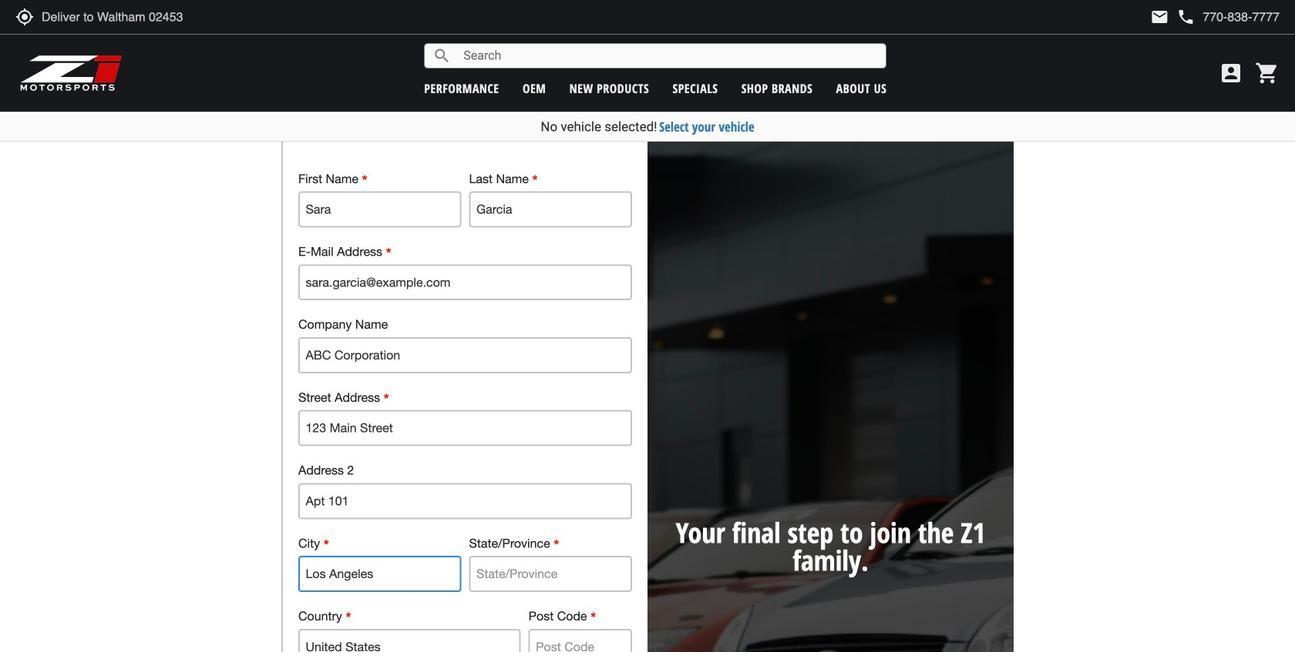 Task type: vqa. For each thing, say whether or not it's contained in the screenshot.
the leftmost the my
no



Task type: describe. For each thing, give the bounding box(es) containing it.
E-Mail Address text field
[[298, 265, 632, 301]]

City text field
[[298, 557, 461, 593]]

Search search field
[[451, 44, 886, 68]]

Company Name text field
[[298, 338, 632, 374]]

State/​Province text field
[[469, 557, 632, 593]]

Post Code text field
[[529, 630, 632, 653]]



Task type: locate. For each thing, give the bounding box(es) containing it.
Apartment, Suite or Bldg. text field
[[298, 484, 632, 520]]

First Name text field
[[298, 192, 461, 228]]

z1 motorsports logo image
[[19, 54, 123, 93]]

Street Address text field
[[298, 411, 632, 447]]

Last Name text field
[[469, 192, 632, 228]]



